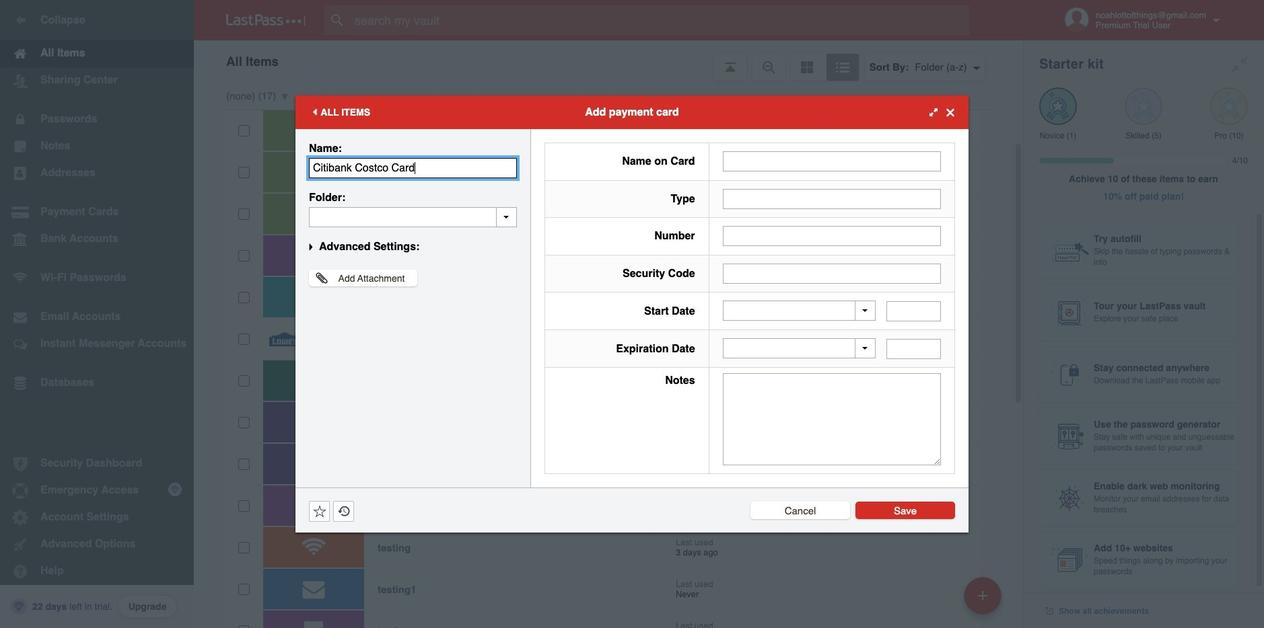 Task type: describe. For each thing, give the bounding box(es) containing it.
search my vault text field
[[325, 5, 996, 35]]

new item image
[[978, 592, 988, 601]]

Search search field
[[325, 5, 996, 35]]

new item navigation
[[960, 574, 1010, 629]]

lastpass image
[[226, 14, 306, 26]]

main navigation navigation
[[0, 0, 194, 629]]



Task type: locate. For each thing, give the bounding box(es) containing it.
None text field
[[723, 152, 941, 172], [309, 158, 517, 178], [723, 189, 941, 209], [309, 207, 517, 228], [887, 302, 941, 322], [723, 374, 941, 466], [723, 152, 941, 172], [309, 158, 517, 178], [723, 189, 941, 209], [309, 207, 517, 228], [887, 302, 941, 322], [723, 374, 941, 466]]

None text field
[[723, 226, 941, 247], [723, 264, 941, 284], [887, 339, 941, 359], [723, 226, 941, 247], [723, 264, 941, 284], [887, 339, 941, 359]]

vault options navigation
[[194, 40, 1024, 81]]

dialog
[[296, 96, 969, 533]]



